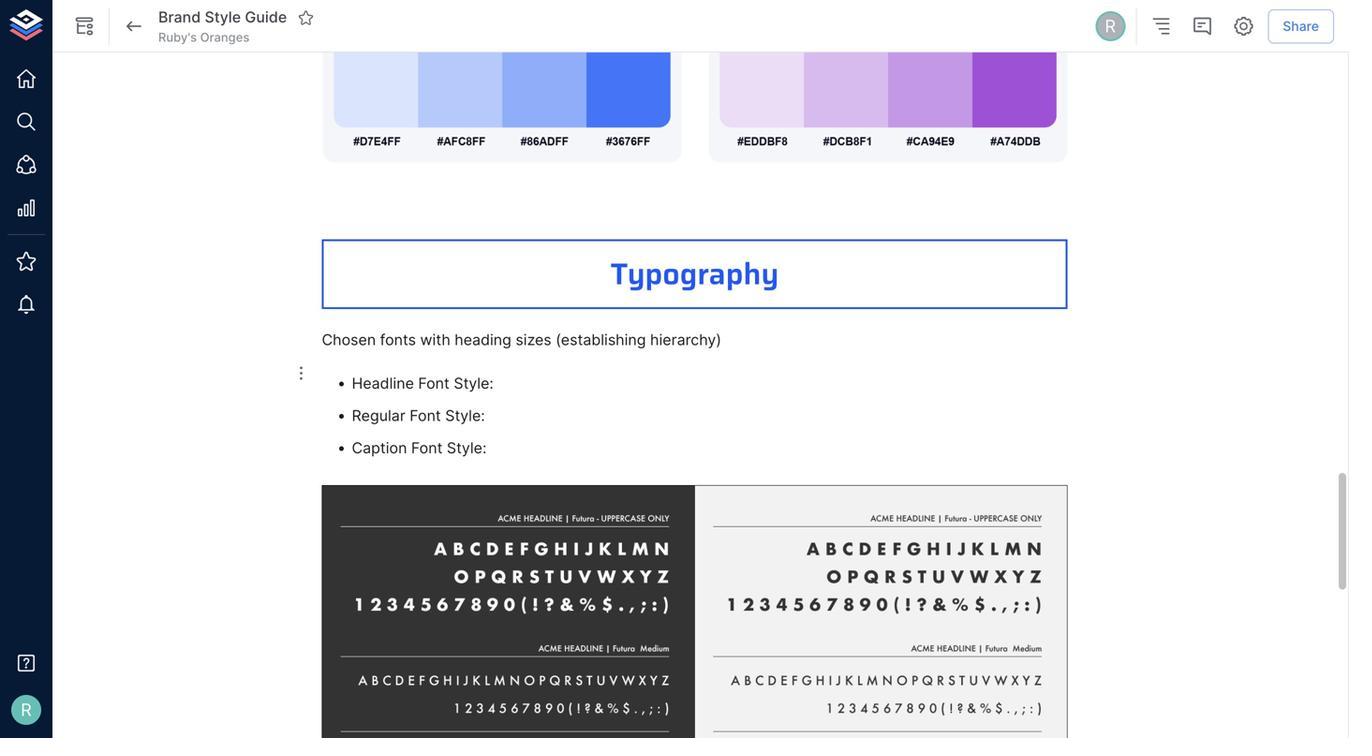 Task type: describe. For each thing, give the bounding box(es) containing it.
1 horizontal spatial r button
[[1093, 8, 1129, 44]]

chosen fonts with heading sizes (establishing hierarchy)
[[322, 331, 722, 349]]

style: for regular font style:
[[445, 407, 485, 425]]

guide
[[245, 8, 287, 26]]

ruby's oranges link
[[158, 29, 250, 46]]

style: for headline font style:
[[454, 374, 494, 393]]

share
[[1283, 18, 1319, 34]]

font for regular
[[410, 407, 441, 425]]

hierarchy)
[[650, 331, 722, 349]]

favorite image
[[297, 9, 314, 26]]

regular
[[352, 407, 406, 425]]

ruby's oranges
[[158, 30, 250, 44]]

0 vertical spatial r
[[1105, 16, 1116, 36]]

brand
[[158, 8, 201, 26]]

0 horizontal spatial r button
[[6, 690, 47, 731]]

0 horizontal spatial r
[[21, 700, 32, 720]]

oranges
[[200, 30, 250, 44]]

style: for caption font style:
[[447, 439, 487, 457]]

headline
[[352, 374, 414, 393]]

ruby's
[[158, 30, 197, 44]]

(establishing
[[556, 331, 646, 349]]

sizes
[[516, 331, 552, 349]]



Task type: locate. For each thing, give the bounding box(es) containing it.
font for caption
[[411, 439, 443, 457]]

font
[[418, 374, 450, 393], [410, 407, 441, 425], [411, 439, 443, 457]]

settings image
[[1233, 15, 1255, 37]]

0 vertical spatial r button
[[1093, 8, 1129, 44]]

1 vertical spatial r
[[21, 700, 32, 720]]

1 horizontal spatial r
[[1105, 16, 1116, 36]]

caption
[[352, 439, 407, 457]]

font for headline
[[418, 374, 450, 393]]

0 vertical spatial style:
[[454, 374, 494, 393]]

0 vertical spatial font
[[418, 374, 450, 393]]

regular font style:
[[352, 407, 485, 425]]

typography
[[611, 250, 779, 298]]

go back image
[[123, 15, 145, 37]]

heading
[[455, 331, 512, 349]]

style: down regular font style:
[[447, 439, 487, 457]]

1 vertical spatial r button
[[6, 690, 47, 731]]

r
[[1105, 16, 1116, 36], [21, 700, 32, 720]]

r button
[[1093, 8, 1129, 44], [6, 690, 47, 731]]

style:
[[454, 374, 494, 393], [445, 407, 485, 425], [447, 439, 487, 457]]

comments image
[[1191, 15, 1214, 37]]

style: down 'heading'
[[454, 374, 494, 393]]

fonts
[[380, 331, 416, 349]]

table of contents image
[[1150, 15, 1173, 37]]

style
[[205, 8, 241, 26]]

font down headline font style:
[[410, 407, 441, 425]]

2 vertical spatial style:
[[447, 439, 487, 457]]

caption font style:
[[352, 439, 487, 457]]

font down regular font style:
[[411, 439, 443, 457]]

2 vertical spatial font
[[411, 439, 443, 457]]

headline font style:
[[352, 374, 494, 393]]

show wiki image
[[73, 15, 96, 37]]

style: down headline font style:
[[445, 407, 485, 425]]

font up regular font style:
[[418, 374, 450, 393]]

with
[[420, 331, 451, 349]]

1 vertical spatial font
[[410, 407, 441, 425]]

brand style guide
[[158, 8, 287, 26]]

1 vertical spatial style:
[[445, 407, 485, 425]]

chosen
[[322, 331, 376, 349]]

share button
[[1268, 9, 1334, 43]]



Task type: vqa. For each thing, say whether or not it's contained in the screenshot.
"add
no



